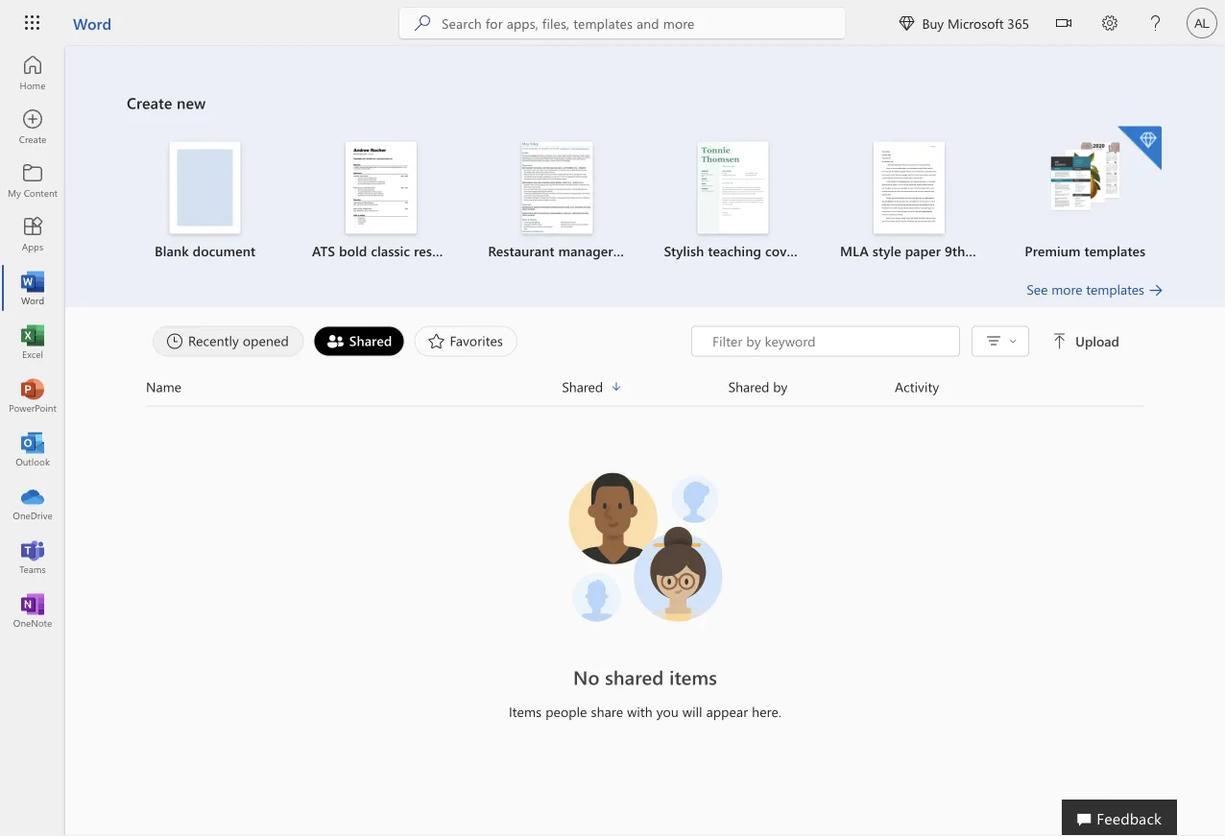 Task type: vqa. For each thing, say whether or not it's contained in the screenshot.
the  Upload
yes



Task type: locate. For each thing, give the bounding box(es) containing it.
onedrive image
[[23, 493, 42, 513]]

list containing blank document
[[127, 124, 1164, 280]]

recently opened
[[188, 332, 289, 349]]

classic
[[371, 242, 410, 260]]

 button
[[978, 328, 1023, 355]]

will
[[682, 703, 702, 721]]

onenote image
[[23, 601, 42, 620]]

favorites element
[[414, 326, 518, 357]]

feedback button
[[1062, 800, 1177, 836]]

teams image
[[23, 547, 42, 566]]

microsoft
[[948, 14, 1004, 32]]

items
[[509, 703, 542, 721]]

shared
[[349, 332, 392, 349], [562, 378, 603, 396], [728, 378, 769, 396]]

 buy microsoft 365
[[899, 14, 1029, 32]]

style
[[873, 242, 901, 260]]

list
[[127, 124, 1164, 280]]

Search box. Suggestions appear as you type. search field
[[442, 8, 845, 38]]

2 horizontal spatial shared
[[728, 378, 769, 396]]

1 horizontal spatial resume
[[617, 242, 662, 260]]

row
[[146, 376, 1144, 407]]

resume
[[414, 242, 459, 260], [617, 242, 662, 260]]

None search field
[[399, 8, 845, 38]]

see
[[1027, 280, 1048, 298]]

excel image
[[23, 332, 42, 351]]

restaurant manager resume image
[[522, 142, 593, 234]]

word banner
[[0, 0, 1225, 49]]

premium
[[1025, 242, 1081, 260]]

document
[[193, 242, 256, 260]]

Filter by keyword text field
[[711, 332, 950, 351]]

resume right classic in the left top of the page
[[414, 242, 459, 260]]

mla style paper 9th edition element
[[833, 142, 1013, 261]]

see more templates
[[1027, 280, 1144, 298]]

favorites
[[450, 332, 503, 349]]

1 horizontal spatial shared
[[562, 378, 603, 396]]

create image
[[23, 117, 42, 136]]

with
[[627, 703, 653, 721]]


[[899, 15, 914, 31]]

shared button
[[562, 376, 728, 398]]

tab list
[[148, 326, 691, 357]]

restaurant
[[488, 242, 555, 260]]

al
[[1194, 15, 1210, 30]]

tab list containing recently opened
[[148, 326, 691, 357]]

my content image
[[23, 171, 42, 190]]

1 vertical spatial templates
[[1086, 280, 1144, 298]]

shared
[[605, 664, 664, 690]]

resume left stylish
[[617, 242, 662, 260]]

shared element
[[314, 326, 405, 357]]

upload
[[1075, 332, 1119, 350]]

people
[[545, 703, 587, 721]]

ats bold classic resume
[[312, 242, 459, 260]]

0 horizontal spatial resume
[[414, 242, 459, 260]]

items people share with you will appear here. status
[[396, 702, 895, 721]]

list inside the no shared items main content
[[127, 124, 1164, 280]]

premium templates image
[[1050, 142, 1121, 213]]

items
[[669, 664, 717, 690]]

templates up see more templates "button"
[[1084, 242, 1146, 260]]

create
[[127, 92, 172, 113]]


[[1009, 337, 1017, 345]]

row containing name
[[146, 376, 1144, 407]]

no
[[573, 664, 600, 690]]

word
[[73, 12, 111, 33]]

ats bold classic resume image
[[346, 142, 417, 234]]

templates right more at top right
[[1086, 280, 1144, 298]]

templates inside "button"
[[1086, 280, 1144, 298]]

shared for 'shared' button
[[562, 378, 603, 396]]

2 resume from the left
[[617, 242, 662, 260]]


[[1052, 334, 1068, 349]]

no shared items status
[[396, 664, 895, 691]]

365
[[1007, 14, 1029, 32]]

no shared items main content
[[65, 46, 1225, 741]]

restaurant manager resume element
[[481, 142, 662, 261]]

1 resume from the left
[[414, 242, 459, 260]]

0 horizontal spatial shared
[[349, 332, 392, 349]]

you
[[656, 703, 679, 721]]

row inside the no shared items main content
[[146, 376, 1144, 407]]

name
[[146, 378, 181, 396]]

letter
[[803, 242, 836, 260]]

outlook image
[[23, 440, 42, 459]]

templates
[[1084, 242, 1146, 260], [1086, 280, 1144, 298]]

navigation
[[0, 46, 65, 637]]

bold
[[339, 242, 367, 260]]



Task type: describe. For each thing, give the bounding box(es) containing it.
shared for shared by
[[728, 378, 769, 396]]

mla style paper 9th edition image
[[874, 142, 945, 234]]

here.
[[752, 703, 782, 721]]

by
[[773, 378, 787, 396]]

opened
[[243, 332, 289, 349]]

create new
[[127, 92, 206, 113]]

tab list inside the no shared items main content
[[148, 326, 691, 357]]

new
[[177, 92, 206, 113]]

recently
[[188, 332, 239, 349]]

items people share with you will appear here.
[[509, 703, 782, 721]]

premium templates element
[[1009, 126, 1162, 261]]

stylish teaching cover letter image
[[698, 142, 769, 234]]

mla
[[840, 242, 869, 260]]

stylish teaching cover letter element
[[657, 142, 836, 261]]

blank document
[[155, 242, 256, 260]]

blank
[[155, 242, 189, 260]]


[[1056, 15, 1071, 31]]

activity, column 4 of 4 column header
[[895, 376, 1144, 398]]

buy
[[922, 14, 944, 32]]

9th
[[945, 242, 965, 260]]

cover
[[765, 242, 799, 260]]

restaurant manager resume
[[488, 242, 662, 260]]

share
[[591, 703, 623, 721]]

 upload
[[1052, 332, 1119, 350]]

ats
[[312, 242, 335, 260]]

teaching
[[708, 242, 761, 260]]

stylish teaching cover letter
[[664, 242, 836, 260]]

home image
[[23, 63, 42, 83]]

apps image
[[23, 225, 42, 244]]

ats bold classic resume element
[[305, 142, 459, 261]]

feedback
[[1097, 807, 1162, 828]]

word image
[[23, 278, 42, 298]]

recently opened tab
[[148, 326, 309, 357]]

recently opened element
[[153, 326, 304, 357]]

name button
[[146, 376, 562, 398]]

premium templates
[[1025, 242, 1146, 260]]

edition
[[969, 242, 1013, 260]]

none search field inside word banner
[[399, 8, 845, 38]]

stylish
[[664, 242, 704, 260]]

see more templates button
[[1027, 280, 1164, 299]]

blank document element
[[129, 142, 282, 261]]

premium templates diamond image
[[1118, 126, 1162, 170]]

appear
[[706, 703, 748, 721]]

al button
[[1179, 0, 1225, 46]]

shared tab
[[309, 326, 409, 357]]

manager
[[558, 242, 613, 260]]

powerpoint image
[[23, 386, 42, 405]]

activity
[[895, 378, 939, 396]]

upload status
[[691, 326, 1123, 357]]

shared inside tab
[[349, 332, 392, 349]]

0 vertical spatial templates
[[1084, 242, 1146, 260]]

more
[[1052, 280, 1082, 298]]

paper
[[905, 242, 941, 260]]

empty state icon image
[[559, 460, 732, 633]]

mla style paper 9th edition
[[840, 242, 1013, 260]]

no shared items
[[573, 664, 717, 690]]

shared by button
[[728, 376, 895, 398]]

shared by
[[728, 378, 787, 396]]

 button
[[1041, 0, 1087, 49]]



